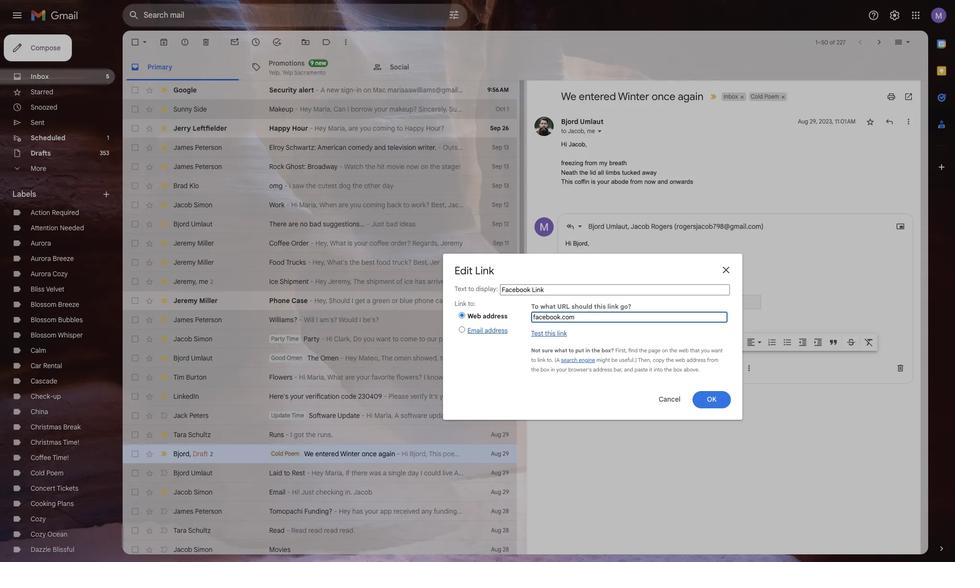 Task type: locate. For each thing, give the bounding box(es) containing it.
mon, sep 11, 2023, 10:39 am element
[[492, 296, 509, 306]]

1 vertical spatial jeremy miller
[[173, 258, 214, 267]]

1 vertical spatial this
[[545, 330, 556, 338]]

dog
[[339, 182, 351, 190]]

1 james from the top
[[173, 143, 193, 152]]

or
[[392, 297, 398, 305]]

are for when
[[339, 201, 349, 209]]

28
[[503, 508, 509, 515], [503, 527, 509, 534], [503, 546, 509, 554]]

0 vertical spatial 11
[[505, 240, 509, 247]]

address inside tab
[[485, 327, 508, 335]]

2 vertical spatial miller
[[199, 297, 218, 305]]

1 vertical spatial poem
[[285, 451, 299, 458]]

28 for read - read read read read.
[[503, 527, 509, 534]]

0 vertical spatial sep 13
[[492, 144, 509, 151]]

your inside might be useful.) then, copy the web address from the box in your browser's address bar, and paste it into the box above.
[[557, 367, 567, 374]]

0 horizontal spatial from
[[585, 160, 598, 167]]

what right "to"
[[541, 303, 556, 311]]

the right into
[[664, 367, 672, 374]]

link inside button
[[558, 330, 567, 338]]

2 tara from the top
[[173, 527, 187, 535]]

runs.
[[318, 431, 333, 440]]

4 peterson from the top
[[195, 508, 222, 516]]

you
[[360, 124, 371, 133], [350, 201, 361, 209], [364, 335, 375, 344], [702, 348, 710, 354]]

best,
[[431, 201, 447, 209], [414, 258, 429, 267]]

hey, left should
[[315, 297, 328, 305]]

starred link
[[31, 88, 53, 96]]

29 for laid to rest -
[[503, 470, 509, 477]]

the
[[365, 162, 376, 171], [430, 162, 440, 171], [580, 169, 588, 176], [306, 182, 316, 190], [353, 182, 363, 190], [350, 258, 360, 267], [592, 348, 601, 354], [639, 348, 647, 354], [670, 348, 678, 354], [666, 357, 674, 364], [532, 367, 539, 374], [664, 367, 672, 374], [306, 431, 316, 440]]

important according to google magic. switch for security alert
[[159, 85, 169, 95]]

miller for coffee
[[198, 239, 214, 248]]

4 29 from the top
[[503, 489, 509, 496]]

2 blossom from the top
[[31, 316, 56, 324]]

0 horizontal spatial is
[[348, 239, 353, 248]]

0 vertical spatial 28
[[503, 508, 509, 515]]

not important switch for bjord
[[159, 469, 169, 478]]

time down williams?
[[286, 335, 299, 343]]

1 vertical spatial we
[[304, 450, 314, 459]]

14 important according to google magic. switch from the top
[[159, 335, 169, 344]]

1 vertical spatial now
[[645, 178, 656, 185]]

sep 11 for will i am's? would i be's?
[[493, 316, 509, 324]]

jer
[[430, 258, 440, 267], [480, 297, 490, 305]]

Message Body text field
[[566, 239, 906, 319]]

0 vertical spatial hey
[[300, 105, 312, 114]]

0 vertical spatial this
[[594, 303, 606, 311]]

important according to google magic. switch for omg
[[159, 181, 169, 191]]

update inside update time software update -
[[271, 412, 290, 419]]

1 vertical spatial 11
[[505, 278, 509, 285]]

your down '(a'
[[557, 367, 567, 374]]

13
[[504, 144, 509, 151], [504, 163, 509, 170], [504, 182, 509, 189]]

christmas up coffee time! link
[[31, 439, 62, 447]]

row containing linkedin
[[123, 387, 517, 406]]

jacob simon for work
[[173, 201, 213, 209]]

bjord umlaut down klo
[[173, 220, 213, 229]]

1 vertical spatial 28
[[503, 527, 509, 534]]

9 important according to google magic. switch from the top
[[159, 239, 169, 248]]

is down lid
[[591, 178, 596, 185]]

1 vertical spatial best,
[[414, 258, 429, 267]]

concert
[[31, 485, 55, 493]]

0 vertical spatial aurora
[[31, 239, 51, 248]]

7 important according to google magic. switch from the top
[[159, 200, 169, 210]]

1 horizontal spatial again
[[678, 90, 704, 103]]

0 vertical spatial entered
[[579, 90, 616, 103]]

poem right inbox button on the top right of page
[[765, 93, 780, 100]]

None search field
[[123, 4, 468, 27]]

row down alert
[[123, 100, 517, 119]]

sep 11 up the email address tab
[[493, 316, 509, 324]]

umlaut down klo
[[191, 220, 213, 229]]

required
[[52, 208, 79, 217]]

time for party
[[286, 335, 299, 343]]

1 peterson from the top
[[195, 143, 222, 152]]

klo
[[190, 182, 199, 190]]

cold poem right inbox button on the top right of page
[[751, 93, 780, 100]]

best, right truck?
[[414, 258, 429, 267]]

2
[[210, 278, 213, 285], [210, 451, 213, 458]]

to
[[397, 124, 403, 133], [561, 127, 567, 135], [404, 201, 410, 209], [469, 285, 475, 293], [393, 335, 399, 344], [419, 335, 426, 344], [569, 348, 574, 354], [532, 357, 536, 364], [284, 469, 290, 478]]

1 vertical spatial cold
[[271, 451, 283, 458]]

row
[[123, 81, 517, 100], [123, 100, 517, 119], [123, 119, 517, 138], [123, 138, 517, 157], [123, 157, 517, 176], [123, 176, 517, 196], [123, 196, 517, 215], [123, 215, 517, 234], [123, 234, 517, 253], [123, 253, 517, 272], [123, 272, 517, 291], [123, 291, 517, 311], [123, 311, 517, 330], [123, 330, 517, 349], [123, 349, 517, 368], [123, 368, 517, 387], [123, 387, 517, 406], [123, 406, 517, 426], [123, 426, 517, 445], [123, 445, 517, 464], [123, 464, 517, 483], [123, 483, 517, 502], [123, 502, 517, 521], [123, 521, 517, 541], [123, 541, 517, 560]]

0 vertical spatial again
[[678, 90, 704, 103]]

row up email - hi! just checking in. jacob
[[123, 464, 517, 483]]

now
[[407, 162, 419, 171], [645, 178, 656, 185]]

not important switch for jacob
[[159, 545, 169, 555]]

sep for hey maria, are you coming to happy hour?
[[490, 125, 501, 132]]

time up got
[[292, 412, 304, 419]]

to down not
[[532, 357, 536, 364]]

search mail image
[[126, 7, 143, 24]]

3 sep 11 from the top
[[493, 316, 509, 324]]

0 vertical spatial aug 28
[[491, 508, 509, 515]]

12 for there are no bad suggestions... - just bad ideas
[[504, 220, 509, 228]]

0 vertical spatial link
[[475, 265, 494, 278]]

link left to. at the bottom
[[538, 357, 546, 364]]

omg
[[269, 182, 283, 190]]

important because you marked it as important. switch
[[709, 92, 718, 102], [159, 430, 169, 440], [159, 450, 169, 459], [159, 488, 169, 497]]

2 vertical spatial poem
[[46, 469, 64, 478]]

16 important according to google magic. switch from the top
[[159, 373, 169, 382]]

2 not important switch from the top
[[159, 469, 169, 478]]

cold up concert
[[31, 469, 45, 478]]

1 sep 11 from the top
[[493, 240, 509, 247]]

1 horizontal spatial hey
[[315, 124, 326, 133]]

cozy for "cozy" link at the left of the page
[[31, 515, 46, 524]]

1 horizontal spatial box
[[674, 367, 683, 374]]

1 vertical spatial in
[[551, 367, 555, 374]]

9
[[311, 59, 314, 66]]

0 vertical spatial cozy
[[53, 270, 68, 278]]

browser's
[[569, 367, 592, 374]]

1 horizontal spatial from
[[631, 178, 643, 185]]

1 inside we entered winter once again main content
[[507, 105, 509, 113]]

0 vertical spatial 1
[[507, 105, 509, 113]]

1 12 from the top
[[504, 201, 509, 208]]

jeremy , me 2
[[173, 277, 213, 286]]

scheduled link
[[31, 134, 65, 142]]

hi inside message body text box
[[566, 240, 572, 247]]

row down 'broadway'
[[123, 176, 517, 196]]

want right that
[[712, 348, 723, 354]]

car rental
[[31, 362, 62, 370]]

2 vertical spatial aurora
[[31, 270, 51, 278]]

primary
[[148, 63, 172, 71]]

0 horizontal spatial now
[[407, 162, 419, 171]]

4 important according to google magic. switch from the top
[[159, 143, 169, 152]]

1 jeremy miller from the top
[[173, 239, 214, 248]]

email inside we entered winter once again main content
[[269, 488, 286, 497]]

your inside "freezing from my breath neath the lid all limbs tucked away this coffin is your abode from now and onwards"
[[598, 178, 610, 185]]

0 horizontal spatial inbox
[[31, 72, 49, 81]]

dazzle blissful
[[31, 546, 74, 555]]

-
[[316, 86, 319, 94], [295, 105, 298, 114], [310, 124, 313, 133], [438, 143, 442, 152], [340, 162, 343, 171], [284, 182, 288, 190], [287, 201, 290, 209], [367, 220, 370, 229], [311, 239, 314, 248], [308, 258, 311, 267], [311, 278, 314, 286], [310, 297, 313, 305], [299, 316, 302, 324], [322, 335, 325, 344], [341, 354, 344, 363], [295, 373, 298, 382], [384, 393, 387, 401], [362, 412, 365, 420], [286, 431, 289, 440], [397, 450, 400, 459], [307, 469, 310, 478], [287, 488, 290, 497], [334, 508, 337, 516], [287, 527, 290, 535]]

to inside 'first, find the page on the web that you want to link to. (a'
[[532, 357, 536, 364]]

first, find the page on the web that you want to link to. (a
[[532, 348, 723, 364]]

0 vertical spatial jer
[[430, 258, 440, 267]]

1 read from the left
[[309, 527, 322, 535]]

am's?
[[320, 316, 338, 324]]

box left above.
[[674, 367, 683, 374]]

time! for coffee time!
[[53, 454, 69, 463]]

omen
[[321, 354, 339, 363], [287, 355, 303, 362]]

important according to google magic. switch for here's your verification code 230409
[[159, 392, 169, 402]]

3 sep 13 from the top
[[492, 182, 509, 189]]

cold inside button
[[751, 93, 763, 100]]

time
[[286, 335, 299, 343], [292, 412, 304, 419]]

williams?
[[269, 316, 298, 324]]

tara for read - read read read read.
[[173, 527, 187, 535]]

umlaut down draft
[[191, 469, 213, 478]]

now down away
[[645, 178, 656, 185]]

12 for work - hi maria, when are you coming back to work? best, jacob
[[504, 201, 509, 208]]

13 for watch the hit movie now on the stage!
[[504, 163, 509, 170]]

address up the email address tab
[[483, 313, 508, 321]]

aurora for aurora breeze
[[31, 254, 51, 263]]

0 horizontal spatial poem
[[46, 469, 64, 478]]

1 read from the left
[[269, 527, 285, 535]]

2 aug 29 from the top
[[491, 451, 509, 458]]

primary tab
[[123, 54, 243, 81]]

just right hi!
[[301, 488, 314, 497]]

inbox inside button
[[724, 93, 738, 100]]

0 vertical spatial in
[[586, 348, 591, 354]]

tab list containing link to:
[[455, 300, 529, 339]]

4 james peterson from the top
[[173, 508, 222, 516]]

and up hit
[[375, 143, 386, 152]]

simon for movies
[[194, 546, 213, 555]]

2 vertical spatial 11
[[505, 316, 509, 324]]

flowers
[[269, 373, 293, 382]]

email inside tab
[[468, 327, 483, 335]]

snoozed link
[[31, 103, 57, 112]]

tara schultz
[[173, 431, 211, 440], [173, 527, 211, 535]]

2 sep 12 from the top
[[492, 220, 509, 228]]

2 29 from the top
[[503, 451, 509, 458]]

1 horizontal spatial read
[[291, 527, 307, 535]]

0 horizontal spatial hey
[[300, 105, 312, 114]]

4 aug 29 from the top
[[491, 489, 509, 496]]

1 vertical spatial sep 11
[[493, 278, 509, 285]]

bulleted list ‪(⌘⇧8)‬ image
[[783, 338, 792, 347]]

christmas for christmas break
[[31, 423, 62, 432]]

order
[[291, 239, 309, 248]]

cascade
[[31, 377, 57, 386]]

cold poem button
[[749, 93, 780, 101]]

on down writer.
[[421, 162, 429, 171]]

happy left hour?
[[405, 124, 425, 133]]

2 vertical spatial sep 11
[[493, 316, 509, 324]]

bad right the no on the top
[[310, 220, 321, 229]]

1 horizontal spatial want
[[712, 348, 723, 354]]

web for address
[[676, 357, 686, 364]]

cooking plans link
[[31, 500, 74, 509]]

what up '(a'
[[555, 348, 568, 354]]

0 horizontal spatial link
[[538, 357, 546, 364]]

0 horizontal spatial update
[[271, 412, 290, 419]]

new
[[315, 59, 326, 66]]

1 important according to google magic. switch from the top
[[159, 85, 169, 95]]

1 vertical spatial coming
[[363, 201, 385, 209]]

3 11 from the top
[[505, 316, 509, 324]]

1 simon from the top
[[194, 201, 213, 209]]

now right movie
[[407, 162, 419, 171]]

0 horizontal spatial box
[[541, 367, 550, 374]]

1 bad from the left
[[310, 220, 321, 229]]

3 not important switch from the top
[[159, 507, 169, 517]]

your down all
[[598, 178, 610, 185]]

cascade link
[[31, 377, 57, 386]]

0 horizontal spatial party
[[271, 335, 285, 343]]

peterson for williams?
[[195, 316, 222, 324]]

cold for cold poem link
[[31, 469, 45, 478]]

blossom for blossom bubbles
[[31, 316, 56, 324]]

coffee
[[269, 239, 290, 248], [31, 454, 51, 463]]

sincerely,
[[419, 105, 448, 114]]

3 james from the top
[[173, 316, 193, 324]]

want inside 'first, find the page on the web that you want to link to. (a'
[[712, 348, 723, 354]]

1 row from the top
[[123, 81, 517, 100]]

labels navigation
[[0, 31, 123, 563]]

hit
[[377, 162, 385, 171]]

1 up 353
[[107, 134, 109, 141]]

and left onwards
[[658, 178, 668, 185]]

blossom
[[31, 301, 56, 309], [31, 316, 56, 324], [31, 331, 56, 340]]

cozy up velvet
[[53, 270, 68, 278]]

link left go?
[[608, 303, 619, 311]]

might
[[597, 357, 610, 364]]

update down code
[[338, 412, 360, 420]]

1 horizontal spatial we
[[561, 90, 577, 103]]

link up not sure what to put in the box?
[[558, 330, 567, 338]]

1 right oct
[[507, 105, 509, 113]]

hey, left what's
[[313, 258, 326, 267]]

jeremy miller for coffee order
[[173, 239, 214, 248]]

tab list
[[929, 31, 956, 528], [123, 54, 929, 81], [455, 300, 529, 339]]

aug 29 for email - hi! just checking in. jacob
[[491, 489, 509, 496]]

blossom bubbles link
[[31, 316, 83, 324]]

2 sep 13 from the top
[[492, 163, 509, 170]]

coffee inside we entered winter once again main content
[[269, 239, 290, 248]]

party up good
[[271, 335, 285, 343]]

attention needed link
[[31, 224, 84, 232]]

the left 'best'
[[350, 258, 360, 267]]

row up williams? - will i am's? would i be's?
[[123, 291, 517, 311]]

4 jacob simon from the top
[[173, 546, 213, 555]]

2 aug 28 from the top
[[491, 527, 509, 534]]

poem inside button
[[765, 93, 780, 100]]

3 28 from the top
[[503, 546, 509, 554]]

1 vertical spatial cold poem
[[31, 469, 64, 478]]

omen inside good omen the omen -
[[287, 355, 303, 362]]

1 aug 28 from the top
[[491, 508, 509, 515]]

10 important according to google magic. switch from the top
[[159, 258, 169, 267]]

2 12 from the top
[[504, 220, 509, 228]]

1 horizontal spatial now
[[645, 178, 656, 185]]

8 important according to google magic. switch from the top
[[159, 220, 169, 229]]

sep 13 for i saw the cutest dog the other day
[[492, 182, 509, 189]]

coffee for coffee order - hey, what is your coffee order? regards, jeremy
[[269, 239, 290, 248]]

1 vertical spatial hey,
[[313, 258, 326, 267]]

cold right inbox button on the top right of page
[[751, 93, 763, 100]]

schwartz:
[[286, 143, 316, 152]]

comedy
[[348, 143, 373, 152]]

you inside 'first, find the page on the web that you want to link to. (a'
[[702, 348, 710, 354]]

coming for to
[[373, 124, 395, 133]]

3 peterson from the top
[[195, 316, 222, 324]]

0 horizontal spatial entered
[[315, 450, 339, 459]]

are
[[349, 124, 358, 133], [339, 201, 349, 209], [289, 220, 298, 229]]

advanced search options image
[[445, 5, 464, 24]]

web inside 'first, find the page on the web that you want to link to. (a'
[[679, 348, 689, 354]]

important according to google magic. switch
[[159, 85, 169, 95], [159, 104, 169, 114], [159, 124, 169, 133], [159, 143, 169, 152], [159, 162, 169, 172], [159, 181, 169, 191], [159, 200, 169, 210], [159, 220, 169, 229], [159, 239, 169, 248], [159, 258, 169, 267], [159, 277, 169, 287], [159, 296, 169, 306], [159, 315, 169, 325], [159, 335, 169, 344], [159, 354, 169, 363], [159, 373, 169, 382], [159, 392, 169, 402]]

action
[[31, 208, 50, 217]]

1 jacob simon from the top
[[173, 201, 213, 209]]

is right what
[[348, 239, 353, 248]]

your right 'here's'
[[290, 393, 304, 401]]

1 horizontal spatial is
[[591, 178, 596, 185]]

0 vertical spatial coffee
[[269, 239, 290, 248]]

sep
[[490, 125, 501, 132], [492, 144, 503, 151], [492, 163, 503, 170], [492, 182, 503, 189], [492, 201, 503, 208], [492, 220, 503, 228], [493, 240, 503, 247], [493, 278, 503, 285], [493, 316, 503, 324], [494, 335, 504, 343]]

bjord down bjord , draft 2
[[173, 469, 189, 478]]

check-
[[31, 393, 53, 401]]

entered down runs.
[[315, 450, 339, 459]]

email for email - hi! just checking in. jacob
[[269, 488, 286, 497]]

6 important according to google magic. switch from the top
[[159, 181, 169, 191]]

1 vertical spatial miller
[[198, 258, 214, 267]]

0 vertical spatial hey,
[[316, 239, 329, 248]]

2 row from the top
[[123, 100, 517, 119]]

breeze for aurora breeze
[[53, 254, 74, 263]]

not important switch for james
[[159, 507, 169, 517]]

0 horizontal spatial omen
[[287, 355, 303, 362]]

maria, left when
[[299, 201, 318, 209]]

1 christmas from the top
[[31, 423, 62, 432]]

sep 12
[[492, 201, 509, 208], [492, 220, 509, 228]]

sep for watch the hit movie now on the stage!
[[492, 163, 503, 170]]

web inside might be useful.) then, copy the web address from the box in your browser's address bar, and paste it into the box above.
[[676, 357, 686, 364]]

i left got
[[291, 431, 292, 440]]

our
[[427, 335, 437, 344]]

omen right the at bottom
[[321, 354, 339, 363]]

this right test
[[545, 330, 556, 338]]

umlaut up to jacob , me
[[580, 117, 604, 126]]

1 aurora from the top
[[31, 239, 51, 248]]

3 important according to google magic. switch from the top
[[159, 124, 169, 133]]

redo ‪(⌘y)‬ image
[[585, 338, 595, 347]]

not important switch
[[159, 411, 169, 421], [159, 469, 169, 478], [159, 507, 169, 517], [159, 526, 169, 536], [159, 545, 169, 555]]

0 vertical spatial on
[[421, 162, 429, 171]]

aurora up bliss
[[31, 270, 51, 278]]

on right page
[[662, 348, 668, 354]]

2 inside bjord , draft 2
[[210, 451, 213, 458]]

2 2 from the top
[[210, 451, 213, 458]]

row containing sunny side
[[123, 100, 517, 119]]

1 horizontal spatial jer
[[480, 297, 490, 305]]

hey, for hey, what's the best food truck? best, jer
[[313, 258, 326, 267]]

image.png
[[578, 300, 609, 307]]

13 important according to google magic. switch from the top
[[159, 315, 169, 325]]

0 vertical spatial is
[[591, 178, 596, 185]]

25 row from the top
[[123, 541, 517, 560]]

13 row from the top
[[123, 311, 517, 330]]

1 horizontal spatial bad
[[386, 220, 398, 229]]

to:
[[468, 300, 476, 308]]

row down read - read read read read.
[[123, 541, 517, 560]]

important according to google magic. switch for food trucks
[[159, 258, 169, 267]]

1 schultz from the top
[[188, 431, 211, 440]]

1 2 from the top
[[210, 278, 213, 285]]

cell
[[482, 258, 517, 267]]

1 box from the left
[[541, 367, 550, 374]]

bjord umlaut up to jacob , me
[[561, 117, 604, 126]]

15 row from the top
[[123, 349, 517, 368]]

2 horizontal spatial poem
[[765, 93, 780, 100]]

maria,
[[313, 105, 332, 114], [328, 124, 347, 133], [299, 201, 318, 209]]

sunny right sincerely,
[[449, 105, 468, 114]]

16 row from the top
[[123, 368, 517, 387]]

17 important according to google magic. switch from the top
[[159, 392, 169, 402]]

a
[[367, 297, 371, 305]]

1 vertical spatial email
[[269, 488, 286, 497]]

important according to google magic. switch for williams?
[[159, 315, 169, 325]]

18 row from the top
[[123, 406, 517, 426]]

inbox left cold poem button
[[724, 93, 738, 100]]

coffee for coffee time!
[[31, 454, 51, 463]]

might be useful.) then, copy the web address from the box in your browser's address bar, and paste it into the box above.
[[532, 357, 719, 374]]

the right saw
[[306, 182, 316, 190]]

None radio
[[459, 313, 465, 319], [459, 327, 465, 333], [459, 313, 465, 319], [459, 327, 465, 333]]

8 row from the top
[[123, 215, 517, 234]]

3 13 from the top
[[504, 182, 509, 189]]

time! down break
[[63, 439, 79, 447]]

1 horizontal spatial sunny
[[449, 105, 468, 114]]

11 important according to google magic. switch from the top
[[159, 277, 169, 287]]

coming
[[373, 124, 395, 133], [363, 201, 385, 209]]

5 not important switch from the top
[[159, 545, 169, 555]]

3 blossom from the top
[[31, 331, 56, 340]]

tara for runs - i got the runs.
[[173, 431, 187, 440]]

blossom down the blossom breeze link
[[31, 316, 56, 324]]

4 not important switch from the top
[[159, 526, 169, 536]]

row up american
[[123, 119, 517, 138]]

tab list containing promotions
[[123, 54, 929, 81]]

peterson for rock
[[195, 162, 222, 171]]

show trimmed content image
[[566, 327, 577, 332]]

20 row from the top
[[123, 445, 517, 464]]

1 13 from the top
[[504, 144, 509, 151]]

2 vertical spatial and
[[624, 367, 634, 374]]

attention
[[31, 224, 58, 232]]

row down the funding?
[[123, 521, 517, 541]]

james peterson for rock ghost: broadway
[[173, 162, 222, 171]]

sep for i saw the cutest dog the other day
[[492, 182, 503, 189]]

(a
[[555, 357, 560, 364]]

poem inside labels navigation
[[46, 469, 64, 478]]

0 vertical spatial now
[[407, 162, 419, 171]]

google
[[173, 86, 197, 94]]

jacob
[[568, 127, 584, 135], [173, 201, 192, 209], [448, 201, 467, 209], [631, 222, 650, 231], [173, 335, 192, 344], [173, 488, 192, 497], [354, 488, 373, 497], [173, 546, 192, 555]]

1 11 from the top
[[505, 240, 509, 247]]

trucks
[[286, 258, 306, 267]]

3 29 from the top
[[503, 470, 509, 477]]

social tab
[[365, 54, 486, 81]]

0 vertical spatial once
[[652, 90, 676, 103]]

2 aurora from the top
[[31, 254, 51, 263]]

1 vertical spatial tara
[[173, 527, 187, 535]]

time inside party time party - hi clark, do you want to come to our party?
[[286, 335, 299, 343]]

11 row from the top
[[123, 272, 517, 291]]

coming down makeup - hey maria, can i borrow your makeup? sincerely, sunny on the left top
[[373, 124, 395, 133]]

aurora for aurora cozy
[[31, 270, 51, 278]]

3 aug 28 from the top
[[491, 546, 509, 554]]

1 vertical spatial blossom
[[31, 316, 56, 324]]

the down not
[[532, 367, 539, 374]]

sep 12 for work - hi maria, when are you coming back to work? best, jacob
[[492, 201, 509, 208]]

cold inside labels navigation
[[31, 469, 45, 478]]

row containing bjord
[[123, 445, 517, 464]]

3 simon from the top
[[194, 488, 213, 497]]

inbox inside labels navigation
[[31, 72, 49, 81]]

bjord
[[561, 117, 579, 126], [173, 220, 189, 229], [589, 222, 605, 231], [173, 354, 189, 363], [173, 450, 189, 458], [173, 469, 189, 478]]

11 for hey, what is your coffee order? regards, jeremy
[[505, 240, 509, 247]]

1 horizontal spatial poem
[[285, 451, 299, 458]]

time! for christmas time!
[[63, 439, 79, 447]]

4 james from the top
[[173, 508, 193, 516]]

9 new
[[311, 59, 326, 66]]

stage!
[[442, 162, 461, 171]]

1 sep 12 from the top
[[492, 201, 509, 208]]

burton
[[186, 373, 207, 382]]

text to display:
[[455, 285, 500, 293]]

coming down other
[[363, 201, 385, 209]]

0 horizontal spatial we
[[304, 450, 314, 459]]

sep 11
[[493, 240, 509, 247], [493, 278, 509, 285], [493, 316, 509, 324]]

4 simon from the top
[[194, 546, 213, 555]]

into
[[654, 367, 663, 374]]

what
[[330, 239, 346, 248]]

read up movies
[[269, 527, 285, 535]]

1 horizontal spatial cold poem
[[751, 93, 780, 100]]

are left the no on the top
[[289, 220, 298, 229]]

2 28 from the top
[[503, 527, 509, 534]]

breeze up aurora cozy
[[53, 254, 74, 263]]

jeremy miller for phone case
[[173, 297, 218, 305]]

time inside update time software update -
[[292, 412, 304, 419]]

there are no bad suggestions... - just bad ideas
[[269, 220, 416, 229]]

and down useful.)
[[624, 367, 634, 374]]

hi left jacob,
[[561, 141, 567, 148]]

5 important according to google magic. switch from the top
[[159, 162, 169, 172]]

just
[[372, 220, 385, 229], [301, 488, 314, 497]]

0 vertical spatial tara schultz
[[173, 431, 211, 440]]

row containing tim burton
[[123, 368, 517, 387]]

inbox for inbox link
[[31, 72, 49, 81]]

aug inside cell
[[799, 118, 809, 125]]

me
[[587, 127, 595, 135], [199, 277, 208, 286]]

action required
[[31, 208, 79, 217]]

3 aurora from the top
[[31, 270, 51, 278]]

aurora down attention
[[31, 239, 51, 248]]

1 horizontal spatial just
[[372, 220, 385, 229]]

1 james peterson from the top
[[173, 143, 222, 152]]

christmas time! link
[[31, 439, 79, 447]]

0 vertical spatial time!
[[63, 439, 79, 447]]

1 vertical spatial link
[[455, 300, 467, 308]]

1 vertical spatial sep 12
[[492, 220, 509, 228]]

read
[[269, 527, 285, 535], [291, 527, 307, 535]]

Web address url field
[[532, 312, 728, 323]]

sunny left the side
[[173, 105, 192, 114]]

happy down the makeup
[[269, 124, 291, 133]]

1 vertical spatial entered
[[315, 450, 339, 459]]

be's?
[[363, 316, 379, 324]]

display:
[[476, 285, 498, 293]]

1 vertical spatial sep 13
[[492, 163, 509, 170]]

not important switch for tara
[[159, 526, 169, 536]]

3 jacob simon from the top
[[173, 488, 213, 497]]

17 row from the top
[[123, 387, 517, 406]]

2 vertical spatial 28
[[503, 546, 509, 554]]

2 vertical spatial hey,
[[315, 297, 328, 305]]

poem up concert tickets
[[46, 469, 64, 478]]

2 13 from the top
[[504, 163, 509, 170]]

not important switch for jack
[[159, 411, 169, 421]]

row containing jerry leftfielder
[[123, 119, 517, 138]]

coffee time!
[[31, 454, 69, 463]]

report spam image
[[180, 37, 190, 47]]

1 horizontal spatial this
[[594, 303, 606, 311]]

5 row from the top
[[123, 157, 517, 176]]

bjord down the brad
[[173, 220, 189, 229]]

box down to. at the bottom
[[541, 367, 550, 374]]

entered up to jacob , me
[[579, 90, 616, 103]]

coming for back
[[363, 201, 385, 209]]

cold poem inside button
[[751, 93, 780, 100]]

cold poem inside labels navigation
[[31, 469, 64, 478]]

aug
[[799, 118, 809, 125], [491, 412, 501, 419], [491, 431, 501, 439], [491, 451, 501, 458], [491, 470, 501, 477], [491, 489, 501, 496], [491, 508, 502, 515], [491, 527, 502, 534], [491, 546, 502, 554]]

0 vertical spatial email
[[468, 327, 483, 335]]

peterson for elroy
[[195, 143, 222, 152]]

email down web
[[468, 327, 483, 335]]

1 not important switch from the top
[[159, 411, 169, 421]]

web address tab
[[455, 311, 529, 323]]

coffee inside labels navigation
[[31, 454, 51, 463]]

1 vertical spatial aug 28
[[491, 527, 509, 534]]

0 vertical spatial blossom
[[31, 301, 56, 309]]

christmas down china in the bottom left of the page
[[31, 423, 62, 432]]

6 row from the top
[[123, 176, 517, 196]]

good omen the omen -
[[271, 354, 345, 363]]

update time software update -
[[271, 412, 367, 420]]

1 horizontal spatial email
[[468, 327, 483, 335]]

cozy for cozy ocean
[[31, 531, 46, 539]]

1 horizontal spatial winter
[[618, 90, 650, 103]]

inbox up starred
[[31, 72, 49, 81]]

phone
[[415, 297, 434, 305]]

simon for email
[[194, 488, 213, 497]]

1 horizontal spatial best,
[[431, 201, 447, 209]]

2 inside jeremy , me 2
[[210, 278, 213, 285]]

sunny side
[[173, 105, 207, 114]]

whisper
[[58, 331, 83, 340]]

1 tara from the top
[[173, 431, 187, 440]]

1 vertical spatial winter
[[341, 450, 360, 459]]

jeremy for food trucks - hey, what's the best food truck? best, jer
[[173, 258, 196, 267]]

miller for phone
[[199, 297, 218, 305]]

web up above.
[[676, 357, 686, 364]]

link up display:
[[475, 265, 494, 278]]

2 james peterson from the top
[[173, 162, 222, 171]]

0 vertical spatial winter
[[618, 90, 650, 103]]

time! down christmas time! 'link' in the left bottom of the page
[[53, 454, 69, 463]]

james peterson for williams?
[[173, 316, 222, 324]]

4
[[506, 335, 509, 343]]

0 horizontal spatial email
[[269, 488, 286, 497]]

0 horizontal spatial winter
[[341, 450, 360, 459]]



Task type: vqa. For each thing, say whether or not it's contained in the screenshot.


Task type: describe. For each thing, give the bounding box(es) containing it.
jeremy for coffee order - hey, what is your coffee order? regards, jeremy
[[173, 239, 196, 248]]

the right page
[[670, 348, 678, 354]]

to left put
[[569, 348, 574, 354]]

you down makeup - hey maria, can i borrow your makeup? sincerely, sunny on the left top
[[360, 124, 371, 133]]

aug 29 for laid to rest -
[[491, 470, 509, 477]]

want inside we entered winter once again main content
[[376, 335, 391, 344]]

28 for tomopachi funding? -
[[503, 508, 509, 515]]

indent more ‪(⌘])‬ image
[[814, 338, 823, 347]]

Text to display: field
[[500, 285, 731, 296]]

0 vertical spatial we
[[561, 90, 577, 103]]

hey, for hey, what is your coffee order? regards, jeremy
[[316, 239, 329, 248]]

i left the be's?
[[360, 316, 361, 324]]

not sure what to put in the box?
[[532, 348, 614, 354]]

toggle split pane mode image
[[894, 37, 904, 47]]

rock
[[269, 162, 284, 171]]

bjord left draft
[[173, 450, 189, 458]]

bar,
[[614, 367, 623, 374]]

copy
[[653, 357, 665, 364]]

cold for cold poem button
[[751, 93, 763, 100]]

umlaut down abode
[[606, 222, 628, 231]]

address inside tab
[[483, 313, 508, 321]]

in inside might be useful.) then, copy the web address from the box in your browser's address bar, and paste it into the box above.
[[551, 367, 555, 374]]

search engine link
[[562, 357, 596, 364]]

the up then,
[[639, 348, 647, 354]]

email for email address
[[468, 327, 483, 335]]

0 vertical spatial what
[[541, 303, 556, 311]]

important according to google magic. switch for coffee order
[[159, 239, 169, 248]]

blossom bubbles
[[31, 316, 83, 324]]

christmas for christmas time!
[[31, 439, 62, 447]]

calm
[[31, 347, 46, 355]]

cold inside cold poem we entered winter once again -
[[271, 451, 283, 458]]

entered inside row
[[315, 450, 339, 459]]

maria, for can
[[313, 105, 332, 114]]

james for tomopachi funding? -
[[173, 508, 193, 516]]

remove formatting ‪(⌘\)‬ image
[[864, 338, 874, 347]]

needed
[[60, 224, 84, 232]]

older image
[[875, 37, 885, 47]]

edit link dialog
[[443, 254, 743, 420]]

would
[[339, 316, 358, 324]]

bjord umlaut , jacob rogers (rogersjacob798@gmail.com)
[[589, 222, 764, 231]]

the left stage! at the top of the page
[[430, 162, 440, 171]]

from inside might be useful.) then, copy the web address from the box in your browser's address bar, and paste it into the box above.
[[708, 357, 719, 364]]

to left come
[[393, 335, 399, 344]]

phone case - hey, should i get a green or blue phone case? thanks, jer
[[269, 297, 490, 305]]

blissful
[[53, 546, 74, 555]]

2 for draft
[[210, 451, 213, 458]]

blossom for blossom whisper
[[31, 331, 56, 340]]

19 row from the top
[[123, 426, 517, 445]]

blossom breeze link
[[31, 301, 79, 309]]

it
[[650, 367, 653, 374]]

2 sunny from the left
[[449, 105, 468, 114]]

important according to google magic. switch for phone case
[[159, 296, 169, 306]]

umlaut up burton at the left
[[191, 354, 213, 363]]

on inside 'first, find the page on the web that you want to link to. (a'
[[662, 348, 668, 354]]

important according to google magic. switch for happy hour
[[159, 124, 169, 133]]

party inside party time party - hi clark, do you want to come to our party?
[[271, 335, 285, 343]]

borrow
[[351, 105, 373, 114]]

check-up
[[31, 393, 61, 401]]

2 vertical spatial are
[[289, 220, 298, 229]]

0 vertical spatial just
[[372, 220, 385, 229]]

to.
[[547, 357, 553, 364]]

quote ‪(⌘⇧9)‬ image
[[829, 338, 839, 347]]

first,
[[616, 348, 628, 354]]

cold poem for cold poem link
[[31, 469, 64, 478]]

0 horizontal spatial and
[[375, 143, 386, 152]]

i right will
[[316, 316, 318, 324]]

food
[[377, 258, 391, 267]]

are for maria,
[[349, 124, 358, 133]]

regards,
[[580, 278, 603, 285]]

29,
[[810, 118, 818, 125]]

flowers -
[[269, 373, 299, 382]]

1 horizontal spatial omen
[[321, 354, 339, 363]]

sep 4
[[494, 335, 509, 343]]

phone
[[269, 297, 290, 305]]

party time party - hi clark, do you want to come to our party?
[[271, 335, 459, 344]]

maria, for when
[[299, 201, 318, 209]]

important according to google magic. switch for there are no bad suggestions...
[[159, 220, 169, 229]]

2 box from the left
[[674, 367, 683, 374]]

labels heading
[[12, 190, 102, 199]]

brad
[[173, 182, 188, 190]]

jeremy miller for food trucks
[[173, 258, 214, 267]]

jeremy for phone case - hey, should i get a green or blue phone case? thanks, jer
[[173, 297, 198, 305]]

makeup - hey maria, can i borrow your makeup? sincerely, sunny
[[269, 105, 468, 114]]

2 read from the left
[[324, 527, 338, 535]]

email - hi! just checking in. jacob
[[269, 488, 373, 497]]

1 horizontal spatial party
[[304, 335, 320, 344]]

the right dog
[[353, 182, 363, 190]]

james peterson for elroy schwartz: american comedy and television writer.
[[173, 143, 222, 152]]

miller for food
[[198, 258, 214, 267]]

be
[[612, 357, 618, 364]]

i
[[289, 182, 291, 190]]

0 vertical spatial from
[[585, 160, 598, 167]]

web for that
[[679, 348, 689, 354]]

then,
[[638, 357, 652, 364]]

in.
[[345, 488, 352, 497]]

row containing google
[[123, 81, 517, 100]]

elroy
[[269, 143, 284, 152]]

sep for hey, what is your coffee order? regards, jeremy
[[493, 240, 503, 247]]

row containing jeremy
[[123, 272, 517, 291]]

edit link
[[455, 265, 494, 278]]

0 horizontal spatial just
[[301, 488, 314, 497]]

1 inside labels navigation
[[107, 134, 109, 141]]

not
[[532, 348, 541, 354]]

29 for email - hi! just checking in. jacob
[[503, 489, 509, 496]]

important according to google magic. switch for flowers
[[159, 373, 169, 382]]

to left the our
[[419, 335, 426, 344]]

ideas
[[400, 220, 416, 229]]

rental
[[43, 362, 62, 370]]

14 row from the top
[[123, 330, 517, 349]]

alert
[[299, 86, 314, 94]]

james for williams? - will i am's? would i be's?
[[173, 316, 193, 324]]

should
[[572, 303, 593, 311]]

settings image
[[890, 10, 901, 21]]

strikethrough ‪(⌘⇧x)‬ image
[[847, 338, 856, 347]]

security
[[269, 86, 297, 94]]

regards,
[[413, 239, 439, 248]]

you right do
[[364, 335, 375, 344]]

15 important according to google magic. switch from the top
[[159, 354, 169, 363]]

peters
[[189, 412, 209, 420]]

email address tab
[[455, 325, 528, 337]]

1 horizontal spatial once
[[652, 90, 676, 103]]

software
[[309, 412, 336, 420]]

aug for movies
[[491, 546, 502, 554]]

2 sep 11 from the top
[[493, 278, 509, 285]]

url
[[558, 303, 570, 311]]

best
[[566, 278, 578, 285]]

promotions, 9 new messages, tab
[[244, 54, 365, 81]]

bjord up "tim"
[[173, 354, 189, 363]]

indent less ‪(⌘[)‬ image
[[798, 338, 808, 347]]

i left the 'get'
[[352, 297, 354, 305]]

the inside "freezing from my breath neath the lid all limbs tucked away this coffin is your abode from now and onwards"
[[580, 169, 588, 176]]

hey, for hey, should i get a green or blue phone case? thanks, jer
[[315, 297, 328, 305]]

cancel
[[659, 395, 681, 404]]

jack
[[173, 412, 188, 420]]

to up 'hi jacob,'
[[561, 127, 567, 135]]

coffin
[[575, 178, 590, 185]]

the right got
[[306, 431, 316, 440]]

sep for will i am's? would i be's?
[[493, 316, 503, 324]]

1 sunny from the left
[[173, 105, 192, 114]]

address down that
[[687, 357, 706, 364]]

tomopachi
[[269, 508, 303, 516]]

bjord umlaut up tim burton
[[173, 354, 213, 363]]

james for elroy schwartz: american comedy and television writer. -
[[173, 143, 193, 152]]

this inside button
[[545, 330, 556, 338]]

the
[[308, 354, 319, 363]]

aug 29 for runs - i got the runs.
[[491, 431, 509, 439]]

1 horizontal spatial link
[[475, 265, 494, 278]]

link inside 'first, find the page on the web that you want to link to. (a'
[[538, 357, 546, 364]]

poem for cold poem button
[[765, 93, 780, 100]]

blossom for blossom breeze
[[31, 301, 56, 309]]

main menu image
[[12, 10, 23, 21]]

aurora cozy link
[[31, 270, 68, 278]]

2 happy from the left
[[405, 124, 425, 133]]

1 vertical spatial maria,
[[328, 124, 347, 133]]

to right 'laid'
[[284, 469, 290, 478]]

23 row from the top
[[123, 502, 517, 521]]

you down dog
[[350, 201, 361, 209]]

bjord up to jacob , me
[[561, 117, 579, 126]]

hi left clark,
[[326, 335, 333, 344]]

important according to google magic. switch for makeup
[[159, 104, 169, 114]]

hi right work
[[291, 201, 298, 209]]

tara schultz for runs
[[173, 431, 211, 440]]

tim burton
[[173, 373, 207, 382]]

scheduled
[[31, 134, 65, 142]]

add to tasks image
[[272, 37, 282, 47]]

paste
[[635, 367, 648, 374]]

case?
[[436, 297, 454, 305]]

jacob simon for email
[[173, 488, 213, 497]]

1 vertical spatial me
[[199, 277, 208, 286]]

your left coffee
[[354, 239, 368, 248]]

we entered winter once again main content
[[123, 31, 929, 563]]

james for rock ghost: broadway - watch the hit movie now on the stage!
[[173, 162, 193, 171]]

0 horizontal spatial once
[[362, 450, 377, 459]]

poem inside cold poem we entered winter once again -
[[285, 451, 299, 458]]

i right can
[[348, 105, 349, 114]]

starred
[[31, 88, 53, 96]]

sep 13 for watch the hit movie now on the stage!
[[492, 163, 509, 170]]

cozy link
[[31, 515, 46, 524]]

cold poem for cold poem button
[[751, 93, 780, 100]]

1 vertical spatial what
[[555, 348, 568, 354]]

important according to google magic. switch for elroy schwartz: american comedy and television writer.
[[159, 143, 169, 152]]

bubbles
[[58, 316, 83, 324]]

sep 12 for there are no bad suggestions... - just bad ideas
[[492, 220, 509, 228]]

address down the might
[[593, 367, 613, 374]]

cozy ocean
[[31, 531, 68, 539]]

schultz for runs
[[188, 431, 211, 440]]

is inside "freezing from my breath neath the lid all limbs tucked away this coffin is your abode from now and onwards"
[[591, 178, 596, 185]]

12 row from the top
[[123, 291, 517, 311]]

row containing brad klo
[[123, 176, 517, 196]]

aug for tomopachi funding?
[[491, 508, 502, 515]]

hour?
[[426, 124, 445, 133]]

numbered list ‪(⌘⇧7)‬ image
[[768, 338, 777, 347]]

aug for email
[[491, 489, 501, 496]]

aug for read
[[491, 527, 502, 534]]

to right text
[[469, 285, 475, 293]]

4 row from the top
[[123, 138, 517, 157]]

5
[[106, 73, 109, 80]]

sure
[[542, 348, 553, 354]]

china
[[31, 408, 48, 416]]

and inside might be useful.) then, copy the web address from the box in your browser's address bar, and paste it into the box above.
[[624, 367, 634, 374]]

blossom whisper link
[[31, 331, 83, 340]]

discard draft ‪(⌘⇧d)‬ image
[[896, 364, 906, 373]]

2 simon from the top
[[194, 335, 213, 344]]

happy hour - hey maria, are you coming to happy hour?
[[269, 124, 445, 133]]

bjord , draft 2
[[173, 450, 213, 458]]

compose button
[[4, 35, 72, 61]]

ghost:
[[286, 162, 306, 171]]

what's
[[327, 258, 348, 267]]

aug for runs
[[491, 431, 501, 439]]

1 happy from the left
[[269, 124, 291, 133]]

11:01 am
[[835, 118, 856, 125]]

2 for me
[[210, 278, 213, 285]]

13 for i saw the cutest dog the other day
[[504, 182, 509, 189]]

0 vertical spatial me
[[587, 127, 595, 135]]

breeze for blossom breeze
[[58, 301, 79, 309]]

inbox for inbox button on the top right of page
[[724, 93, 738, 100]]

inbox link
[[31, 72, 49, 81]]

to up television
[[397, 124, 403, 133]]

important according to google magic. switch for rock ghost: broadway
[[159, 162, 169, 172]]

to right back
[[404, 201, 410, 209]]

aug 29, 2023, 11:01 am cell
[[799, 117, 856, 127]]

snooze image
[[251, 37, 261, 47]]

the down redo ‪(⌘y)‬ icon on the right
[[592, 348, 601, 354]]

bjord umlaut down bjord , draft 2
[[173, 469, 213, 478]]

Not starred checkbox
[[866, 117, 875, 127]]

rock ghost: broadway - watch the hit movie now on the stage!
[[269, 162, 461, 171]]

24 row from the top
[[123, 521, 517, 541]]

9 row from the top
[[123, 234, 517, 253]]

can
[[334, 105, 346, 114]]

1 sep 13 from the top
[[492, 144, 509, 151]]

1 vertical spatial again
[[379, 450, 395, 459]]

2 horizontal spatial link
[[608, 303, 619, 311]]

aurora for aurora link
[[31, 239, 51, 248]]

0 horizontal spatial best,
[[414, 258, 429, 267]]

on inside we entered winter once again main content
[[421, 162, 429, 171]]

above.
[[684, 367, 700, 374]]

leftfielder
[[193, 124, 227, 133]]

coffee time! link
[[31, 454, 69, 463]]

cancel button
[[651, 391, 689, 409]]

10 row from the top
[[123, 253, 517, 272]]

row containing jack peters
[[123, 406, 517, 426]]

the right copy
[[666, 357, 674, 364]]

peterson for tomopachi
[[195, 508, 222, 516]]

the left hit
[[365, 162, 376, 171]]

edit link heading
[[455, 265, 494, 278]]

and inside "freezing from my breath neath the lid all limbs tucked away this coffin is your abode from now and onwards"
[[658, 178, 668, 185]]

22 row from the top
[[123, 483, 517, 502]]

archive image
[[159, 37, 169, 47]]

21 row from the top
[[123, 464, 517, 483]]

2 bad from the left
[[386, 220, 398, 229]]

bjord up bjord,
[[589, 222, 605, 231]]

aug for laid to rest
[[491, 470, 501, 477]]

tomopachi funding? -
[[269, 508, 339, 516]]

now inside "freezing from my breath neath the lid all limbs tucked away this coffin is your abode from now and onwards"
[[645, 178, 656, 185]]

delete image
[[201, 37, 211, 47]]

poem for cold poem link
[[46, 469, 64, 478]]

suggestions...
[[323, 220, 365, 229]]

tab list inside edit link dialog
[[455, 300, 529, 339]]

schultz for read
[[188, 527, 211, 535]]

aug 28 for read - read read read read.
[[491, 527, 509, 534]]

2 jacob simon from the top
[[173, 335, 213, 344]]

7 row from the top
[[123, 196, 517, 215]]

2 11 from the top
[[505, 278, 509, 285]]

important according to google magic. switch for work
[[159, 200, 169, 210]]

sep for hi maria, when are you coming back to work? best, jacob
[[492, 201, 503, 208]]

1 horizontal spatial update
[[338, 412, 360, 420]]

tara schultz for read
[[173, 527, 211, 535]]

time for software
[[292, 412, 304, 419]]

we entered winter once again
[[561, 90, 704, 103]]

jacob simon for movies
[[173, 546, 213, 555]]

2 read from the left
[[291, 527, 307, 535]]

omg - i saw the cutest dog the other day
[[269, 182, 394, 190]]

good
[[271, 355, 286, 362]]

link to:
[[455, 300, 476, 308]]

bliss velvet
[[31, 285, 64, 294]]

formatting options toolbar
[[566, 334, 878, 351]]

web
[[468, 313, 481, 321]]

your right "borrow"
[[374, 105, 388, 114]]

aug 28 for tomopachi funding? -
[[491, 508, 509, 515]]

checking
[[316, 488, 344, 497]]

compose
[[31, 44, 61, 52]]

useful.)
[[619, 357, 637, 364]]

1 horizontal spatial in
[[586, 348, 591, 354]]

cold poem link
[[31, 469, 64, 478]]

30
[[502, 412, 509, 419]]



